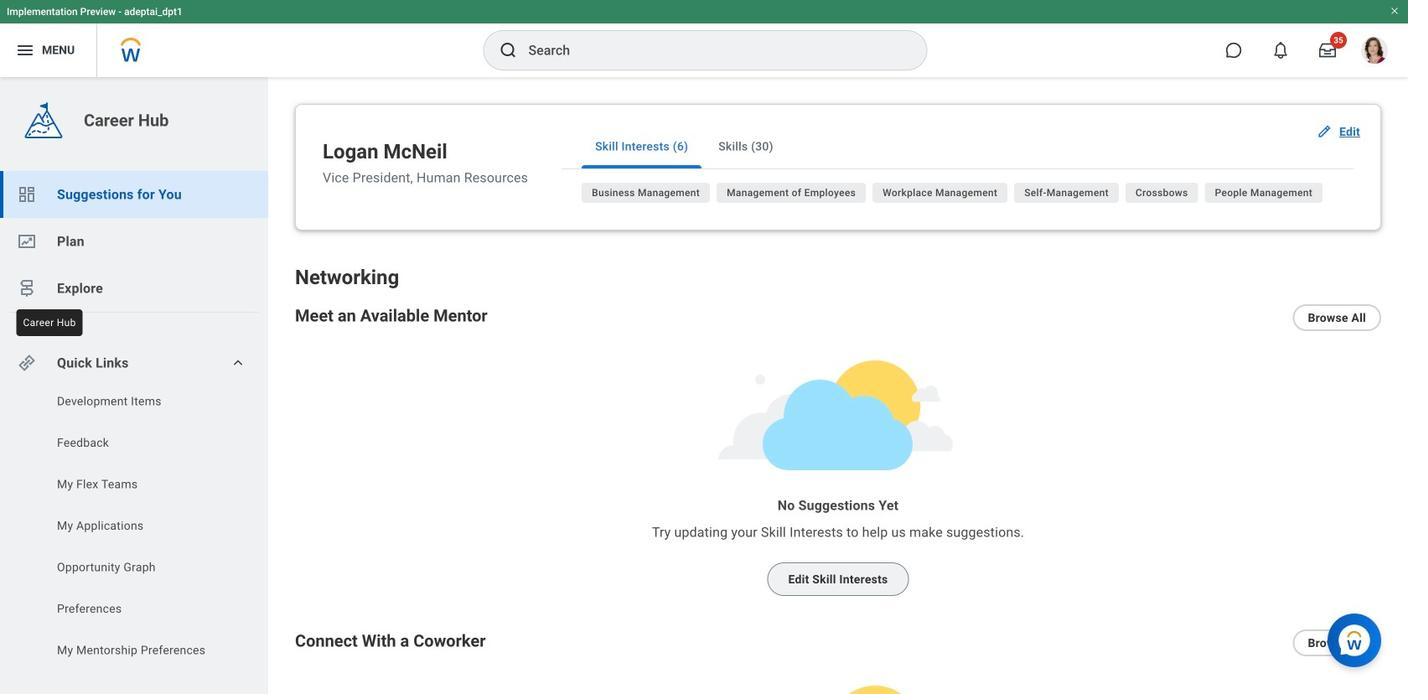 Task type: locate. For each thing, give the bounding box(es) containing it.
timeline milestone image
[[17, 278, 37, 298]]

tab list
[[562, 125, 1354, 169]]

banner
[[0, 0, 1408, 77]]

link image
[[17, 353, 37, 373]]

justify image
[[15, 40, 35, 60]]

close environment banner image
[[1390, 6, 1400, 16]]

edit image
[[1316, 123, 1333, 140]]

onboarding home image
[[17, 231, 37, 251]]

search image
[[498, 40, 518, 60]]

dashboard image
[[17, 184, 37, 205]]

quick links element
[[17, 346, 255, 380]]

list
[[0, 171, 268, 312], [582, 183, 1354, 210], [0, 393, 268, 663]]

Search Workday  search field
[[529, 32, 892, 69]]

inbox large image
[[1319, 42, 1336, 59]]



Task type: vqa. For each thing, say whether or not it's contained in the screenshot.
right compensation
no



Task type: describe. For each thing, give the bounding box(es) containing it.
notifications large image
[[1272, 42, 1289, 59]]

profile logan mcneil image
[[1361, 37, 1388, 67]]

chevron up small image
[[230, 355, 246, 371]]



